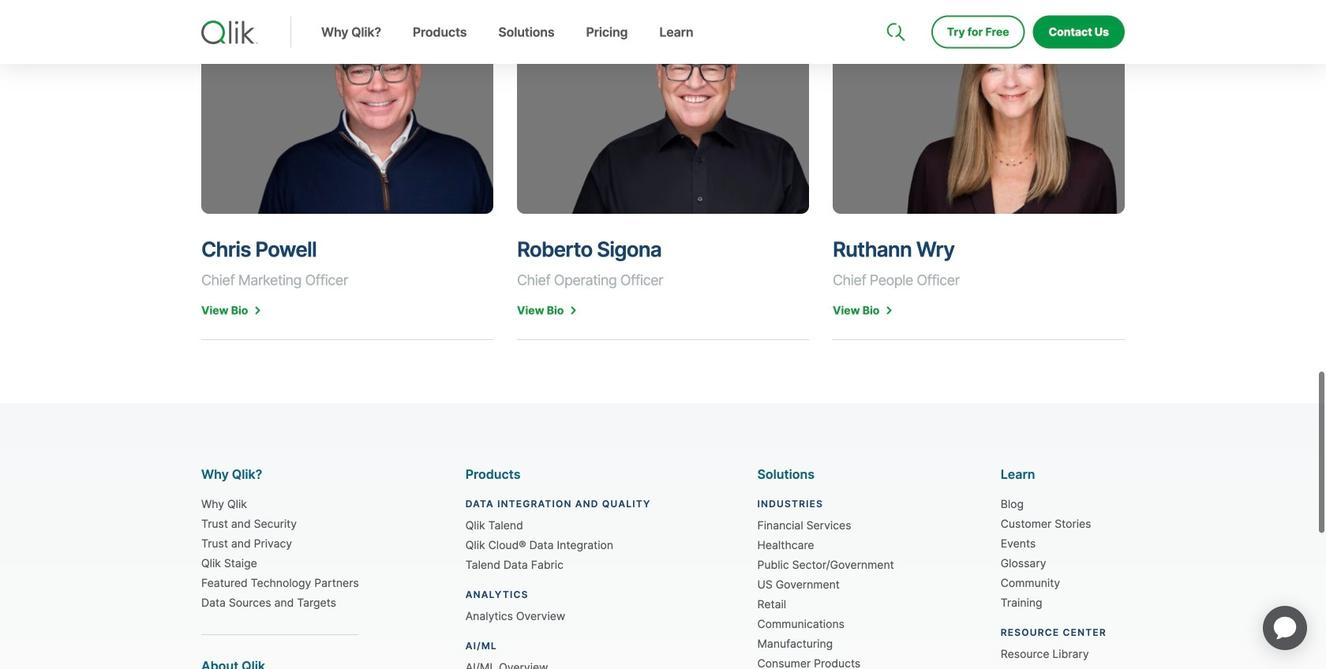 Task type: vqa. For each thing, say whether or not it's contained in the screenshot.
Data Quality and Governance Icon
no



Task type: locate. For each thing, give the bounding box(es) containing it.
qlik leadership team: ruthann wry - chief people officer image
[[833, 3, 1125, 214]]

qlik leadership team: roberto sigona - chief operating officer image
[[517, 3, 809, 214]]

qlik leadership team: chris powell - chief marketing officer image
[[201, 3, 494, 214]]

application
[[1245, 588, 1327, 670]]



Task type: describe. For each thing, give the bounding box(es) containing it.
qlik image
[[201, 21, 258, 44]]

login image
[[1075, 0, 1088, 13]]

support image
[[888, 0, 901, 13]]



